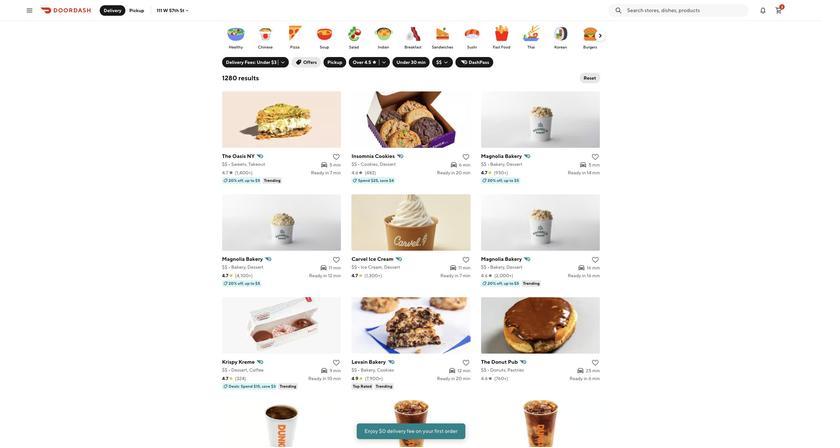 Task type: vqa. For each thing, say whether or not it's contained in the screenshot.


Task type: describe. For each thing, give the bounding box(es) containing it.
ready for (1,400+)
[[311, 170, 324, 176]]

1280
[[222, 74, 237, 82]]

0 vertical spatial 12
[[328, 273, 332, 279]]

rated
[[361, 384, 372, 389]]

ready in 12 min
[[309, 273, 341, 279]]

bakery, for (7,900+)
[[361, 368, 376, 373]]

on
[[416, 429, 422, 435]]

12 min
[[458, 369, 471, 374]]

2 16 from the top
[[587, 273, 591, 279]]

first
[[435, 429, 444, 435]]

(482)
[[365, 170, 376, 176]]

ready for (1,300+)
[[440, 273, 454, 279]]

under inside button
[[397, 60, 410, 65]]

ready in 16 min
[[568, 273, 600, 279]]

3 button
[[772, 4, 785, 17]]

20% down (2,000+) at the bottom
[[488, 281, 496, 286]]

0 vertical spatial cookies
[[375, 153, 395, 160]]

20% down (1,400+)
[[229, 178, 237, 183]]

$$ for (482)
[[352, 162, 357, 167]]

next button of carousel image
[[597, 32, 603, 39]]

delivery button
[[100, 5, 125, 16]]

takeout
[[248, 162, 265, 167]]

(1,300+)
[[365, 273, 382, 279]]

st
[[180, 8, 184, 13]]

$$ for (4,100+)
[[222, 265, 227, 270]]

57th
[[169, 8, 179, 13]]

ready in 7 min for the oasis ny
[[311, 170, 341, 176]]

(930+)
[[494, 170, 508, 176]]

insomnia cookies
[[352, 153, 395, 160]]

(4,100+)
[[235, 273, 253, 279]]

9 min
[[330, 369, 341, 374]]

click to add this store to your saved list image for magnolia bakery
[[333, 256, 340, 264]]

up down (930+)
[[504, 178, 509, 183]]

ready in 7 min for carvel ice cream
[[440, 273, 471, 279]]

carvel ice cream
[[352, 256, 394, 263]]

click to add this store to your saved list image for 14
[[592, 153, 599, 161]]

111
[[157, 8, 162, 13]]

results
[[238, 74, 259, 82]]

bakery for (2,000+)
[[505, 256, 522, 263]]

• for (7,900+)
[[358, 368, 360, 373]]

trending for magnolia bakery
[[523, 281, 540, 286]]

30
[[411, 60, 417, 65]]

2 items, open order cart image
[[775, 6, 783, 14]]

• for (1,300+)
[[358, 265, 360, 270]]

4.9
[[352, 376, 358, 382]]

trending for krispy kreme
[[280, 384, 296, 389]]

1 vertical spatial cookies
[[377, 368, 394, 373]]

25
[[586, 369, 591, 374]]

(760+)
[[494, 376, 508, 382]]

spend $25, save $4
[[358, 178, 394, 183]]

dessert down 'cream'
[[384, 265, 400, 270]]

offers
[[303, 60, 317, 65]]

coffee
[[249, 368, 264, 373]]

20% off, up to $5 down (2,000+) at the bottom
[[488, 281, 519, 286]]

off, down (930+)
[[497, 178, 503, 183]]

ready for (4,100+)
[[309, 273, 322, 279]]

(324)
[[235, 376, 246, 382]]

fees:
[[245, 60, 256, 65]]

in for (930+)
[[582, 170, 586, 176]]

in for (7,900+)
[[451, 376, 455, 382]]

pastries
[[508, 368, 524, 373]]

korean
[[554, 45, 567, 50]]

carvel
[[352, 256, 368, 263]]

4.7 for (4,100+)
[[222, 273, 228, 279]]

dessert for (482)
[[380, 162, 396, 167]]

4.7 for (324)
[[222, 376, 228, 382]]

click to add this store to your saved list image for 7
[[333, 153, 340, 161]]

dashpass button
[[456, 57, 493, 68]]

magnolia for (4,100+)
[[222, 256, 245, 263]]

• for (2,000+)
[[487, 265, 489, 270]]

20 for insomnia cookies
[[456, 170, 462, 176]]

0 vertical spatial $3
[[271, 60, 277, 65]]

over 4.5
[[353, 60, 371, 65]]

fast
[[493, 45, 500, 50]]

20% down (4,100+)
[[229, 281, 237, 286]]

your
[[423, 429, 433, 435]]

healthy
[[229, 45, 243, 50]]

donut
[[491, 359, 507, 366]]

4.6 for insomnia cookies
[[352, 170, 358, 176]]

0 vertical spatial save
[[380, 178, 388, 183]]

20% off, up to $5 down (4,100+)
[[229, 281, 260, 286]]

delivery fees: under $3
[[226, 60, 277, 65]]

up down (4,100+)
[[245, 281, 250, 286]]

$4
[[389, 178, 394, 183]]

ready in 10 min
[[308, 376, 341, 382]]

kreme
[[239, 359, 255, 366]]

ny
[[247, 153, 255, 160]]

20% off, up to $5 down (1,400+)
[[229, 178, 260, 183]]

donuts,
[[490, 368, 507, 373]]

bakery, for (930+)
[[490, 162, 506, 167]]

$$ for (1,400+)
[[222, 162, 227, 167]]

offers button
[[291, 57, 321, 68]]

levain bakery
[[352, 359, 386, 366]]

magnolia bakery for (2,000+)
[[481, 256, 522, 263]]

salad
[[349, 45, 359, 50]]

pickup for the rightmost pickup button
[[327, 60, 342, 65]]

reset
[[584, 75, 596, 81]]

11 for carvel ice cream
[[458, 266, 462, 271]]

1 16 from the top
[[587, 266, 591, 271]]

in for (1,400+)
[[325, 170, 329, 176]]

ready in 20 min for levain bakery
[[437, 376, 471, 382]]

burgers
[[583, 45, 597, 50]]

pickup for top pickup button
[[129, 8, 144, 13]]

in for (482)
[[451, 170, 455, 176]]

7 for cream
[[459, 273, 462, 279]]

0 vertical spatial spend
[[358, 178, 370, 183]]

off, down (1,400+)
[[238, 178, 244, 183]]

$$ for (2,000+)
[[481, 265, 487, 270]]

chinese
[[258, 45, 273, 50]]

under 30 min button
[[393, 57, 430, 68]]

$$ • ice cream, dessert
[[352, 265, 400, 270]]

in for (760+)
[[584, 376, 588, 382]]

delivery
[[387, 429, 406, 435]]

krispy
[[222, 359, 237, 366]]

pub
[[508, 359, 518, 366]]

1 under from the left
[[257, 60, 270, 65]]

oasis
[[232, 153, 246, 160]]

1 vertical spatial $3
[[271, 384, 276, 389]]

(1,400+)
[[235, 170, 253, 176]]

magnolia for (930+)
[[481, 153, 504, 160]]

$$ • donuts, pastries
[[481, 368, 524, 373]]

deals:
[[229, 384, 240, 389]]

111 w 57th st
[[157, 8, 184, 13]]

the for the oasis ny
[[222, 153, 231, 160]]

sushi
[[467, 45, 477, 50]]

$$ for (930+)
[[481, 162, 487, 167]]

w
[[163, 8, 168, 13]]

cream,
[[368, 265, 383, 270]]

click to add this store to your saved list image for 16
[[592, 256, 599, 264]]



Task type: locate. For each thing, give the bounding box(es) containing it.
deals: spend $15, save $3
[[229, 384, 276, 389]]

insomnia
[[352, 153, 374, 160]]

sweets,
[[231, 162, 247, 167]]

over
[[353, 60, 363, 65]]

the oasis ny
[[222, 153, 255, 160]]

the left donut
[[481, 359, 490, 366]]

4.6 left (2,000+) at the bottom
[[481, 273, 488, 279]]

pickup left '111' in the top left of the page
[[129, 8, 144, 13]]

$$ inside $$ button
[[436, 60, 442, 65]]

3
[[781, 5, 783, 9]]

pickup
[[129, 8, 144, 13], [327, 60, 342, 65]]

1280 results
[[222, 74, 259, 82]]

0 horizontal spatial 5
[[329, 162, 332, 168]]

7 for ny
[[330, 170, 332, 176]]

click to add this store to your saved list image
[[462, 153, 470, 161], [333, 256, 340, 264], [462, 256, 470, 264], [592, 359, 599, 367]]

ready in 6 min
[[570, 376, 600, 382]]

click to add this store to your saved list image up 12 min
[[462, 359, 470, 367]]

trending for the oasis ny
[[264, 178, 281, 183]]

off, down (2,000+) at the bottom
[[497, 281, 503, 286]]

2 ready in 20 min from the top
[[437, 376, 471, 382]]

1 horizontal spatial pickup button
[[324, 57, 346, 68]]

4.6 left (482)
[[352, 170, 358, 176]]

$$ for (324)
[[222, 368, 227, 373]]

1 horizontal spatial ice
[[369, 256, 376, 263]]

1 vertical spatial ready in 20 min
[[437, 376, 471, 382]]

ready
[[311, 170, 324, 176], [437, 170, 450, 176], [568, 170, 581, 176], [309, 273, 322, 279], [440, 273, 454, 279], [568, 273, 581, 279], [308, 376, 322, 382], [437, 376, 450, 382], [570, 376, 583, 382]]

0 vertical spatial 4.6
[[352, 170, 358, 176]]

4.7 left (1,400+)
[[222, 170, 228, 176]]

1 11 from the left
[[329, 266, 332, 271]]

1 ready in 20 min from the top
[[437, 170, 471, 176]]

enjoy $0 delivery fee on your first order
[[365, 429, 458, 435]]

1 horizontal spatial spend
[[358, 178, 370, 183]]

ready in 20 min down 6 min
[[437, 170, 471, 176]]

1 horizontal spatial the
[[481, 359, 490, 366]]

bakery,
[[490, 162, 506, 167], [231, 265, 247, 270], [490, 265, 506, 270], [361, 368, 376, 373]]

delivery inside button
[[104, 8, 121, 13]]

0 vertical spatial ice
[[369, 256, 376, 263]]

dessert for (4,100+)
[[247, 265, 263, 270]]

0 vertical spatial ready in 7 min
[[311, 170, 341, 176]]

1 vertical spatial 20
[[456, 376, 462, 382]]

•
[[228, 162, 230, 167], [358, 162, 360, 167], [487, 162, 489, 167], [228, 265, 230, 270], [358, 265, 360, 270], [487, 265, 489, 270], [228, 368, 230, 373], [358, 368, 360, 373], [487, 368, 489, 373]]

ready in 20 min
[[437, 170, 471, 176], [437, 376, 471, 382]]

the
[[222, 153, 231, 160], [481, 359, 490, 366]]

bakery, up (930+)
[[490, 162, 506, 167]]

krispy kreme
[[222, 359, 255, 366]]

0 horizontal spatial pickup
[[129, 8, 144, 13]]

2 5 min from the left
[[589, 162, 600, 168]]

1 horizontal spatial 5
[[589, 162, 591, 168]]

min
[[418, 60, 426, 65], [333, 162, 341, 168], [463, 162, 471, 168], [592, 162, 600, 168], [333, 170, 341, 176], [463, 170, 471, 176], [592, 170, 600, 176], [333, 266, 341, 271], [463, 266, 471, 271], [592, 266, 600, 271], [333, 273, 341, 279], [463, 273, 471, 279], [592, 273, 600, 279], [333, 369, 341, 374], [463, 369, 471, 374], [592, 369, 600, 374], [333, 376, 341, 382], [463, 376, 471, 382], [592, 376, 600, 382]]

dessert,
[[231, 368, 248, 373]]

magnolia up (4,100+)
[[222, 256, 245, 263]]

6
[[459, 162, 462, 168], [589, 376, 591, 382]]

0 vertical spatial 6
[[459, 162, 462, 168]]

11 min for magnolia bakery
[[329, 266, 341, 271]]

ice up cream, on the left bottom of page
[[369, 256, 376, 263]]

2 5 from the left
[[589, 162, 591, 168]]

magnolia bakery for (930+)
[[481, 153, 522, 160]]

magnolia bakery up (930+)
[[481, 153, 522, 160]]

1 vertical spatial delivery
[[226, 60, 244, 65]]

0 vertical spatial 7
[[330, 170, 332, 176]]

click to add this store to your saved list image up 9 min
[[333, 359, 340, 367]]

click to add this store to your saved list image for 20
[[462, 359, 470, 367]]

in for (1,300+)
[[455, 273, 459, 279]]

• for (1,400+)
[[228, 162, 230, 167]]

1 vertical spatial 7
[[459, 273, 462, 279]]

1 vertical spatial 6
[[589, 376, 591, 382]]

bakery for (930+)
[[505, 153, 522, 160]]

ready for (760+)
[[570, 376, 583, 382]]

20 down 12 min
[[456, 376, 462, 382]]

12
[[328, 273, 332, 279], [458, 369, 462, 374]]

bakery for (4,100+)
[[246, 256, 263, 263]]

5 min
[[329, 162, 341, 168], [589, 162, 600, 168]]

$$ • bakery, dessert for (930+)
[[481, 162, 523, 167]]

1 horizontal spatial 7
[[459, 273, 462, 279]]

20% down (930+)
[[488, 178, 496, 183]]

bakery, for (4,100+)
[[231, 265, 247, 270]]

fee
[[407, 429, 415, 435]]

1 20 from the top
[[456, 170, 462, 176]]

$3 down chinese
[[271, 60, 277, 65]]

ready for (2,000+)
[[568, 273, 581, 279]]

0 horizontal spatial the
[[222, 153, 231, 160]]

0 horizontal spatial ice
[[361, 265, 367, 270]]

(2,000+)
[[494, 273, 513, 279]]

$$ • bakery, dessert up (930+)
[[481, 162, 523, 167]]

$$ for (760+)
[[481, 368, 487, 373]]

16 up ready in 16 min
[[587, 266, 591, 271]]

bakery up (930+)
[[505, 153, 522, 160]]

save left $4
[[380, 178, 388, 183]]

6 min
[[459, 162, 471, 168]]

dessert down insomnia cookies
[[380, 162, 396, 167]]

magnolia up (2,000+) at the bottom
[[481, 256, 504, 263]]

bakery up (4,100+)
[[246, 256, 263, 263]]

• for (760+)
[[487, 368, 489, 373]]

pickup button down soup
[[324, 57, 346, 68]]

11 for magnolia bakery
[[329, 266, 332, 271]]

0 vertical spatial ready in 20 min
[[437, 170, 471, 176]]

4.7 for (930+)
[[481, 170, 487, 176]]

ready for (7,900+)
[[437, 376, 450, 382]]

pickup button
[[125, 5, 148, 16], [324, 57, 346, 68]]

$3 right "$15,"
[[271, 384, 276, 389]]

1 5 from the left
[[329, 162, 332, 168]]

dessert for (930+)
[[507, 162, 523, 167]]

111 w 57th st button
[[157, 8, 190, 13]]

0 horizontal spatial ready in 7 min
[[311, 170, 341, 176]]

ice
[[369, 256, 376, 263], [361, 265, 367, 270]]

1 horizontal spatial 6
[[589, 376, 591, 382]]

trending for levain bakery
[[376, 384, 392, 389]]

5 min for the oasis ny
[[329, 162, 341, 168]]

14
[[587, 170, 591, 176]]

0 horizontal spatial pickup button
[[125, 5, 148, 16]]

1 horizontal spatial 11
[[458, 266, 462, 271]]

5 min for magnolia bakery
[[589, 162, 600, 168]]

dessert up (4,100+)
[[247, 265, 263, 270]]

16 down "16 min"
[[587, 273, 591, 279]]

ready in 20 min for insomnia cookies
[[437, 170, 471, 176]]

breakfast
[[405, 45, 422, 50]]

20%
[[229, 178, 237, 183], [488, 178, 496, 183], [229, 281, 237, 286], [488, 281, 496, 286]]

trending
[[264, 178, 281, 183], [523, 281, 540, 286], [280, 384, 296, 389], [376, 384, 392, 389]]

20% off, up to $5 down (930+)
[[488, 178, 519, 183]]

16 min
[[587, 266, 600, 271]]

1 horizontal spatial 5 min
[[589, 162, 600, 168]]

bakery, down levain bakery
[[361, 368, 376, 373]]

$3
[[271, 60, 277, 65], [271, 384, 276, 389]]

levain
[[352, 359, 368, 366]]

(7,900+)
[[365, 376, 383, 382]]

0 horizontal spatial 5 min
[[329, 162, 341, 168]]

1 vertical spatial 12
[[458, 369, 462, 374]]

indian
[[378, 45, 389, 50]]

magnolia bakery up (4,100+)
[[222, 256, 263, 263]]

bakery for (7,900+)
[[369, 359, 386, 366]]

1 horizontal spatial 11 min
[[458, 266, 471, 271]]

ready for (482)
[[437, 170, 450, 176]]

click to add this store to your saved list image for the donut pub
[[592, 359, 599, 367]]

click to add this store to your saved list image up "16 min"
[[592, 256, 599, 264]]

spend
[[358, 178, 370, 183], [241, 384, 253, 389]]

bakery up $$ • bakery, cookies
[[369, 359, 386, 366]]

1 vertical spatial 16
[[587, 273, 591, 279]]

$$ for (7,900+)
[[352, 368, 357, 373]]

soup
[[320, 45, 329, 50]]

thai
[[527, 45, 535, 50]]

0 vertical spatial 16
[[587, 266, 591, 271]]

$0
[[379, 429, 386, 435]]

spend down (324)
[[241, 384, 253, 389]]

click to add this store to your saved list image left insomnia
[[333, 153, 340, 161]]

1 vertical spatial ice
[[361, 265, 367, 270]]

1 vertical spatial spend
[[241, 384, 253, 389]]

0 horizontal spatial 7
[[330, 170, 332, 176]]

dessert for (2,000+)
[[507, 265, 523, 270]]

1 vertical spatial ready in 7 min
[[440, 273, 471, 279]]

1 horizontal spatial 12
[[458, 369, 462, 374]]

up down (1,400+)
[[245, 178, 250, 183]]

off, down (4,100+)
[[238, 281, 244, 286]]

delivery for delivery
[[104, 8, 121, 13]]

$5
[[255, 178, 260, 183], [514, 178, 519, 183], [255, 281, 260, 286], [514, 281, 519, 286]]

• for (4,100+)
[[228, 265, 230, 270]]

1 vertical spatial 4.6
[[481, 273, 488, 279]]

25 min
[[586, 369, 600, 374]]

2 11 min from the left
[[458, 266, 471, 271]]

$$ • bakery, dessert for (4,100+)
[[222, 265, 263, 270]]

20 for levain bakery
[[456, 376, 462, 382]]

magnolia for (2,000+)
[[481, 256, 504, 263]]

fast food
[[493, 45, 510, 50]]

$$ • bakery, dessert up (4,100+)
[[222, 265, 263, 270]]

• for (324)
[[228, 368, 230, 373]]

0 horizontal spatial 11 min
[[329, 266, 341, 271]]

bakery, up (2,000+) at the bottom
[[490, 265, 506, 270]]

2 11 from the left
[[458, 266, 462, 271]]

0 horizontal spatial delivery
[[104, 8, 121, 13]]

0 vertical spatial the
[[222, 153, 231, 160]]

4.7 left (324)
[[222, 376, 228, 382]]

4.7
[[222, 170, 228, 176], [481, 170, 487, 176], [222, 273, 228, 279], [352, 273, 358, 279], [222, 376, 228, 382]]

food
[[501, 45, 510, 50]]

0 horizontal spatial 11
[[329, 266, 332, 271]]

enjoy
[[365, 429, 378, 435]]

9
[[330, 369, 332, 374]]

over 4.5 button
[[349, 57, 390, 68]]

4.6 for the donut pub
[[481, 376, 488, 382]]

under left 30
[[397, 60, 410, 65]]

cream
[[377, 256, 394, 263]]

1 horizontal spatial pickup
[[327, 60, 342, 65]]

$$ • bakery, dessert
[[481, 162, 523, 167], [222, 265, 263, 270], [481, 265, 523, 270]]

save right "$15,"
[[262, 384, 270, 389]]

2 under from the left
[[397, 60, 410, 65]]

5 for magnolia bakery
[[589, 162, 591, 168]]

1 horizontal spatial save
[[380, 178, 388, 183]]

1 horizontal spatial delivery
[[226, 60, 244, 65]]

pickup down soup
[[327, 60, 342, 65]]

4.7 for (1,400+)
[[222, 170, 228, 176]]

click to add this store to your saved list image
[[333, 153, 340, 161], [592, 153, 599, 161], [592, 256, 599, 264], [333, 359, 340, 367], [462, 359, 470, 367]]

4.7 for (1,300+)
[[352, 273, 358, 279]]

up
[[245, 178, 250, 183], [504, 178, 509, 183], [245, 281, 250, 286], [504, 281, 509, 286]]

ready in 20 min down 12 min
[[437, 376, 471, 382]]

$$ • bakery, cookies
[[352, 368, 394, 373]]

ready for (930+)
[[568, 170, 581, 176]]

1 11 min from the left
[[329, 266, 341, 271]]

under 30 min
[[397, 60, 426, 65]]

min inside button
[[418, 60, 426, 65]]

2 vertical spatial 4.6
[[481, 376, 488, 382]]

0 horizontal spatial spend
[[241, 384, 253, 389]]

$$ for (1,300+)
[[352, 265, 357, 270]]

sandwiches
[[432, 45, 453, 50]]

Store search: begin typing to search for stores available on DoorDash text field
[[627, 7, 745, 14]]

under
[[257, 60, 270, 65], [397, 60, 410, 65]]

notification bell image
[[759, 6, 767, 14]]

in for (2,000+)
[[582, 273, 586, 279]]

0 vertical spatial delivery
[[104, 8, 121, 13]]

click to add this store to your saved list image for 10
[[333, 359, 340, 367]]

1 vertical spatial the
[[481, 359, 490, 366]]

click to add this store to your saved list image for insomnia cookies
[[462, 153, 470, 161]]

11 min for carvel ice cream
[[458, 266, 471, 271]]

0 horizontal spatial 6
[[459, 162, 462, 168]]

0 horizontal spatial under
[[257, 60, 270, 65]]

click to add this store to your saved list image up the ready in 14 min
[[592, 153, 599, 161]]

20
[[456, 170, 462, 176], [456, 376, 462, 382]]

$$ • dessert, coffee
[[222, 368, 264, 373]]

top
[[353, 384, 360, 389]]

ready in 14 min
[[568, 170, 600, 176]]

top rated
[[353, 384, 372, 389]]

4.6 for magnolia bakery
[[481, 273, 488, 279]]

1 vertical spatial save
[[262, 384, 270, 389]]

pickup button left '111' in the top left of the page
[[125, 5, 148, 16]]

$$ • sweets, takeout
[[222, 162, 265, 167]]

magnolia bakery up (2,000+) at the bottom
[[481, 256, 522, 263]]

cookies up $$ • cookies, dessert
[[375, 153, 395, 160]]

1 vertical spatial pickup button
[[324, 57, 346, 68]]

5 for the oasis ny
[[329, 162, 332, 168]]

0 vertical spatial pickup button
[[125, 5, 148, 16]]

0 horizontal spatial 12
[[328, 273, 332, 279]]

1 vertical spatial pickup
[[327, 60, 342, 65]]

• for (930+)
[[487, 162, 489, 167]]

0 vertical spatial pickup
[[129, 8, 144, 13]]

2 20 from the top
[[456, 376, 462, 382]]

under right fees:
[[257, 60, 270, 65]]

0 horizontal spatial save
[[262, 384, 270, 389]]

the left oasis at the top left
[[222, 153, 231, 160]]

1 horizontal spatial under
[[397, 60, 410, 65]]

in for (4,100+)
[[323, 273, 327, 279]]

$$ • bakery, dessert for (2,000+)
[[481, 265, 523, 270]]

magnolia up (930+)
[[481, 153, 504, 160]]

1 horizontal spatial ready in 7 min
[[440, 273, 471, 279]]

1 5 min from the left
[[329, 162, 341, 168]]

4.7 left (930+)
[[481, 170, 487, 176]]

click to add this store to your saved list image for carvel ice cream
[[462, 256, 470, 264]]

spend down (482)
[[358, 178, 370, 183]]

dessert up (2,000+) at the bottom
[[507, 265, 523, 270]]

bakery, up (4,100+)
[[231, 265, 247, 270]]

4.7 left (4,100+)
[[222, 273, 228, 279]]

off,
[[238, 178, 244, 183], [497, 178, 503, 183], [238, 281, 244, 286], [497, 281, 503, 286]]

11 min
[[329, 266, 341, 271], [458, 266, 471, 271]]

$25,
[[371, 178, 379, 183]]

magnolia bakery for (4,100+)
[[222, 256, 263, 263]]

ready for (324)
[[308, 376, 322, 382]]

in for (324)
[[323, 376, 326, 382]]

0 vertical spatial 20
[[456, 170, 462, 176]]

the for the donut pub
[[481, 359, 490, 366]]

$$ • cookies, dessert
[[352, 162, 396, 167]]

ice down carvel on the bottom of page
[[361, 265, 367, 270]]

delivery
[[104, 8, 121, 13], [226, 60, 244, 65]]

dessert up (930+)
[[507, 162, 523, 167]]

20 down 6 min
[[456, 170, 462, 176]]

delivery for delivery fees: under $3
[[226, 60, 244, 65]]

open menu image
[[26, 6, 33, 14]]

4.7 down carvel on the bottom of page
[[352, 273, 358, 279]]

bakery up (2,000+) at the bottom
[[505, 256, 522, 263]]

4.6 left (760+)
[[481, 376, 488, 382]]

up down (2,000+) at the bottom
[[504, 281, 509, 286]]

cookies
[[375, 153, 395, 160], [377, 368, 394, 373]]

10
[[327, 376, 332, 382]]

bakery, for (2,000+)
[[490, 265, 506, 270]]

20% off, up to $5
[[229, 178, 260, 183], [488, 178, 519, 183], [229, 281, 260, 286], [488, 281, 519, 286]]

$$ • bakery, dessert up (2,000+) at the bottom
[[481, 265, 523, 270]]

cookies up (7,900+)
[[377, 368, 394, 373]]

magnolia bakery
[[481, 153, 522, 160], [222, 256, 263, 263], [481, 256, 522, 263]]

cookies,
[[361, 162, 379, 167]]

• for (482)
[[358, 162, 360, 167]]

the donut pub
[[481, 359, 518, 366]]



